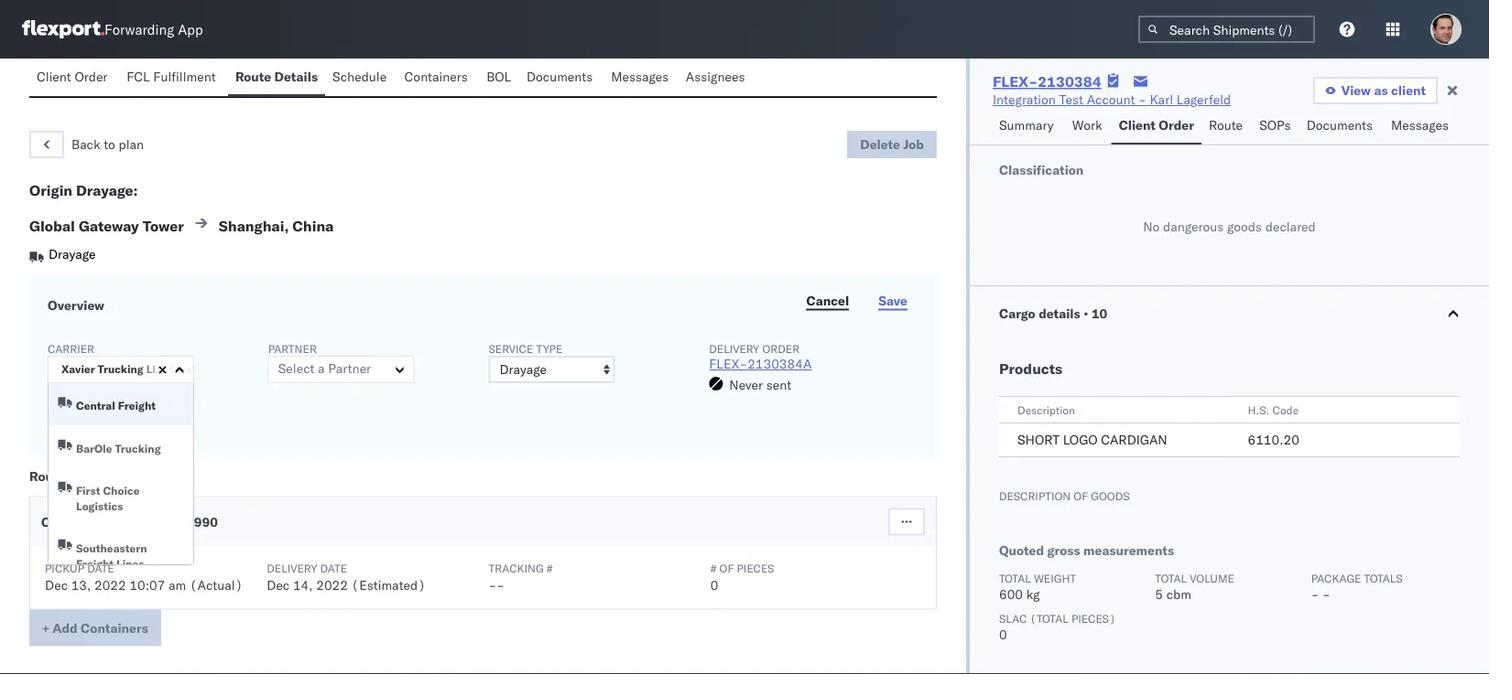 Task type: locate. For each thing, give the bounding box(es) containing it.
0 vertical spatial partner
[[268, 342, 317, 356]]

order down karl
[[1159, 117, 1194, 133]]

2130384
[[1038, 72, 1101, 91]]

save button
[[867, 288, 918, 315]]

1 vertical spatial messages button
[[1384, 109, 1458, 145]]

1 vertical spatial description
[[999, 489, 1071, 503]]

2 2022 from the left
[[316, 578, 348, 594]]

freight down xavier trucking llc (test)
[[118, 400, 156, 413]]

None field
[[58, 358, 62, 381]]

0 horizontal spatial date
[[87, 563, 114, 576]]

1 horizontal spatial order
[[1159, 117, 1194, 133]]

1 vertical spatial delivery
[[267, 563, 317, 576]]

messages
[[611, 69, 669, 85], [1391, 117, 1449, 133]]

1 horizontal spatial dec
[[267, 578, 290, 594]]

trucking right barole
[[115, 442, 161, 456]]

cancel
[[806, 293, 849, 309]]

1 total from the left
[[999, 572, 1031, 586]]

client down karl
[[1119, 117, 1156, 133]]

account
[[1087, 92, 1135, 108]]

partner up select
[[268, 342, 317, 356]]

# inside # of pieces 0
[[710, 563, 717, 576]]

0 horizontal spatial dec
[[45, 578, 68, 594]]

0 inside # of pieces 0
[[710, 578, 718, 594]]

date
[[87, 563, 114, 576], [320, 563, 347, 576]]

1 vertical spatial partner
[[328, 361, 371, 377]]

goods left declared
[[1227, 219, 1262, 235]]

0 horizontal spatial client order
[[37, 69, 108, 85]]

2 date from the left
[[320, 563, 347, 576]]

service type
[[489, 342, 563, 356]]

0 horizontal spatial partner
[[268, 342, 317, 356]]

600
[[999, 587, 1023, 603]]

0 horizontal spatial flex-
[[709, 357, 747, 373]]

1 horizontal spatial messages
[[1391, 117, 1449, 133]]

1 horizontal spatial freight
[[118, 400, 156, 413]]

# for 1 container
[[113, 406, 119, 420]]

description up short
[[1017, 403, 1075, 417]]

date inside pickup date dec 13, 2022 10:07 am (actual)
[[87, 563, 114, 576]]

1 horizontal spatial partner
[[328, 361, 371, 377]]

forwarding
[[104, 21, 174, 38]]

cargo
[[999, 306, 1035, 322]]

back
[[71, 137, 100, 153]]

documents
[[526, 69, 593, 85], [1306, 117, 1373, 133]]

container down "logistics"
[[41, 515, 105, 531]]

0 vertical spatial flex-
[[993, 72, 1038, 91]]

0 vertical spatial messages button
[[604, 61, 678, 97]]

13,
[[71, 578, 91, 594]]

documents button right bol
[[519, 61, 604, 97]]

dangerous
[[1163, 219, 1224, 235]]

freight inside southeastern freight lines
[[76, 558, 114, 571]]

0 horizontal spatial documents button
[[519, 61, 604, 97]]

products
[[999, 360, 1062, 378]]

2022 inside delivery date dec 14, 2022 (estimated)
[[316, 578, 348, 594]]

client order button
[[29, 61, 119, 97], [1111, 109, 1201, 145]]

client order
[[37, 69, 108, 85], [1119, 117, 1194, 133]]

of left pieces
[[719, 563, 734, 576]]

list box containing central freight
[[49, 384, 193, 585]]

0 vertical spatial of
[[1074, 489, 1088, 503]]

1 horizontal spatial messages button
[[1384, 109, 1458, 145]]

0 horizontal spatial #
[[113, 406, 119, 420]]

overview
[[48, 298, 104, 314]]

container
[[48, 406, 110, 420], [41, 515, 105, 531]]

tracking
[[489, 563, 544, 576]]

of inside # of pieces 0
[[719, 563, 734, 576]]

0 horizontal spatial freight
[[76, 558, 114, 571]]

container up container
[[48, 406, 110, 420]]

1 horizontal spatial date
[[320, 563, 347, 576]]

china
[[292, 217, 334, 236]]

# right tracking in the left bottom of the page
[[547, 563, 553, 576]]

never sent
[[729, 377, 791, 393]]

dec left 14,
[[267, 578, 290, 594]]

sent
[[766, 377, 791, 393]]

1 horizontal spatial documents
[[1306, 117, 1373, 133]]

delivery up 14,
[[267, 563, 317, 576]]

0 horizontal spatial 0
[[710, 578, 718, 594]]

0 horizontal spatial 2022
[[94, 578, 126, 594]]

0 vertical spatial client order
[[37, 69, 108, 85]]

barole
[[76, 442, 112, 456]]

freight for southeastern freight lines
[[76, 558, 114, 571]]

total for 600
[[999, 572, 1031, 586]]

1 vertical spatial client order button
[[1111, 109, 1201, 145]]

goods for dangerous
[[1227, 219, 1262, 235]]

route details button
[[228, 61, 325, 97]]

client order button down karl
[[1111, 109, 1201, 145]]

nyku9743990
[[123, 515, 218, 531]]

- for tracking # --
[[496, 578, 504, 594]]

0 vertical spatial description
[[1017, 403, 1075, 417]]

messages down client
[[1391, 117, 1449, 133]]

# inside container # 1 container
[[113, 406, 119, 420]]

client order button down the flexport. image
[[29, 61, 119, 97]]

0 vertical spatial freight
[[118, 400, 156, 413]]

documents button down view
[[1299, 109, 1384, 145]]

order left fcl
[[75, 69, 108, 85]]

route button
[[1201, 109, 1252, 145]]

0 vertical spatial delivery
[[709, 342, 759, 356]]

messages button left assignees
[[604, 61, 678, 97]]

trucking for barole
[[115, 442, 161, 456]]

delivery inside delivery date dec 14, 2022 (estimated)
[[267, 563, 317, 576]]

global gateway tower
[[29, 217, 184, 236]]

gateway
[[79, 217, 139, 236]]

2022 down southeastern freight lines
[[94, 578, 126, 594]]

0 vertical spatial route
[[235, 69, 271, 85]]

freight down southeastern
[[76, 558, 114, 571]]

select a partner
[[278, 361, 371, 377]]

service
[[489, 342, 533, 356]]

1 vertical spatial documents button
[[1299, 109, 1384, 145]]

0 vertical spatial client
[[37, 69, 71, 85]]

partner right a
[[328, 361, 371, 377]]

flex- for 2130384a
[[709, 357, 747, 373]]

delivery up flex-2130384a button
[[709, 342, 759, 356]]

0 vertical spatial trucking
[[98, 363, 143, 376]]

pieces)
[[1071, 612, 1116, 626]]

#
[[113, 406, 119, 420], [547, 563, 553, 576], [710, 563, 717, 576]]

2 dec from the left
[[267, 578, 290, 594]]

documents down view
[[1306, 117, 1373, 133]]

total up cbm
[[1155, 572, 1187, 586]]

tower
[[143, 217, 184, 236]]

# up container
[[113, 406, 119, 420]]

client order down the flexport. image
[[37, 69, 108, 85]]

0 horizontal spatial total
[[999, 572, 1031, 586]]

1 horizontal spatial client order
[[1119, 117, 1194, 133]]

first
[[76, 485, 100, 498]]

container inside container # 1 container
[[48, 406, 110, 420]]

0 vertical spatial container
[[48, 406, 110, 420]]

of for description of goods
[[1074, 489, 1088, 503]]

1 dec from the left
[[45, 578, 68, 594]]

flex- up never
[[709, 357, 747, 373]]

0 vertical spatial goods
[[1227, 219, 1262, 235]]

1 horizontal spatial client
[[1119, 117, 1156, 133]]

dec for dec 14, 2022 (estimated)
[[267, 578, 290, 594]]

2022 right 14,
[[316, 578, 348, 594]]

documents button
[[519, 61, 604, 97], [1299, 109, 1384, 145]]

package totals - - slac (total pieces) 0
[[999, 572, 1403, 643]]

1 horizontal spatial 0
[[999, 627, 1007, 643]]

route left 'first'
[[29, 469, 65, 485]]

0 horizontal spatial client order button
[[29, 61, 119, 97]]

1 2022 from the left
[[94, 578, 126, 594]]

2022 for 13,
[[94, 578, 126, 594]]

# inside tracking # --
[[547, 563, 553, 576]]

description
[[1017, 403, 1075, 417], [999, 489, 1071, 503]]

drayage
[[49, 247, 96, 263]]

1 date from the left
[[87, 563, 114, 576]]

0 horizontal spatial of
[[719, 563, 734, 576]]

flex-2130384a
[[709, 357, 812, 373]]

2 vertical spatial route
[[29, 469, 65, 485]]

dec inside pickup date dec 13, 2022 10:07 am (actual)
[[45, 578, 68, 594]]

work button
[[1065, 109, 1111, 145]]

description down short
[[999, 489, 1071, 503]]

view
[[1341, 82, 1371, 98]]

1 vertical spatial route
[[1209, 117, 1243, 133]]

1 vertical spatial client
[[1119, 117, 1156, 133]]

freight for central freight
[[118, 400, 156, 413]]

1 horizontal spatial route
[[235, 69, 271, 85]]

assignees
[[686, 69, 745, 85]]

0 vertical spatial messages
[[611, 69, 669, 85]]

messages left assignees
[[611, 69, 669, 85]]

integration test account - karl lagerfeld link
[[993, 91, 1231, 109]]

goods
[[1227, 219, 1262, 235], [1091, 489, 1130, 503]]

save
[[878, 293, 907, 309]]

client down the flexport. image
[[37, 69, 71, 85]]

0 horizontal spatial goods
[[1091, 489, 1130, 503]]

totals
[[1364, 572, 1403, 586]]

flexport. image
[[22, 20, 104, 38]]

0 vertical spatial order
[[75, 69, 108, 85]]

route for route button
[[1209, 117, 1243, 133]]

schedule
[[332, 69, 387, 85]]

1 vertical spatial goods
[[1091, 489, 1130, 503]]

2022 inside pickup date dec 13, 2022 10:07 am (actual)
[[94, 578, 126, 594]]

gross
[[1047, 543, 1080, 559]]

fulfillment
[[153, 69, 216, 85]]

dec down pickup
[[45, 578, 68, 594]]

1 horizontal spatial flex-
[[993, 72, 1038, 91]]

messages button down client
[[1384, 109, 1458, 145]]

integration test account - karl lagerfeld
[[993, 92, 1231, 108]]

work
[[1072, 117, 1102, 133]]

xavier trucking llc (test)
[[61, 363, 203, 376]]

14,
[[293, 578, 313, 594]]

dec for dec 13, 2022 10:07 am (actual)
[[45, 578, 68, 594]]

documents right bol button
[[526, 69, 593, 85]]

h.s.
[[1248, 403, 1269, 417]]

0 vertical spatial 0
[[710, 578, 718, 594]]

trucking left the llc
[[98, 363, 143, 376]]

of up quoted gross measurements
[[1074, 489, 1088, 503]]

flex- up integration
[[993, 72, 1038, 91]]

1 vertical spatial container
[[41, 515, 105, 531]]

southeastern
[[76, 542, 147, 556]]

route left the details
[[235, 69, 271, 85]]

1 vertical spatial 0
[[999, 627, 1007, 643]]

1 horizontal spatial 2022
[[316, 578, 348, 594]]

1 vertical spatial freight
[[76, 558, 114, 571]]

0 vertical spatial documents
[[526, 69, 593, 85]]

dec
[[45, 578, 68, 594], [267, 578, 290, 594]]

total
[[999, 572, 1031, 586], [1155, 572, 1187, 586]]

2 horizontal spatial #
[[710, 563, 717, 576]]

delivery for delivery date dec 14, 2022 (estimated)
[[267, 563, 317, 576]]

date inside delivery date dec 14, 2022 (estimated)
[[320, 563, 347, 576]]

cardigan
[[1101, 432, 1167, 448]]

-
[[1138, 92, 1146, 108], [489, 578, 496, 594], [496, 578, 504, 594], [1311, 587, 1319, 603], [1322, 587, 1330, 603]]

0 horizontal spatial order
[[75, 69, 108, 85]]

logo
[[1063, 432, 1098, 448]]

route down lagerfeld at right
[[1209, 117, 1243, 133]]

1 horizontal spatial client order button
[[1111, 109, 1201, 145]]

goods up measurements
[[1091, 489, 1130, 503]]

dec inside delivery date dec 14, 2022 (estimated)
[[267, 578, 290, 594]]

2 horizontal spatial route
[[1209, 117, 1243, 133]]

1 horizontal spatial total
[[1155, 572, 1187, 586]]

cbm
[[1166, 587, 1191, 603]]

1 vertical spatial of
[[719, 563, 734, 576]]

1 vertical spatial flex-
[[709, 357, 747, 373]]

Search Shipments (/) text field
[[1138, 16, 1315, 43]]

description for description
[[1017, 403, 1075, 417]]

delivery for delivery order
[[709, 342, 759, 356]]

2 total from the left
[[1155, 572, 1187, 586]]

forwarding app
[[104, 21, 203, 38]]

never
[[729, 377, 763, 393]]

am
[[169, 578, 186, 594]]

0 horizontal spatial client
[[37, 69, 71, 85]]

1 vertical spatial trucking
[[115, 442, 161, 456]]

1 horizontal spatial #
[[547, 563, 553, 576]]

client order down karl
[[1119, 117, 1194, 133]]

1 horizontal spatial of
[[1074, 489, 1088, 503]]

1 horizontal spatial goods
[[1227, 219, 1262, 235]]

list box
[[49, 384, 193, 585]]

of for # of pieces 0
[[719, 563, 734, 576]]

cargo details • 10
[[999, 306, 1107, 322]]

- for package totals - - slac (total pieces) 0
[[1322, 587, 1330, 603]]

freight
[[118, 400, 156, 413], [76, 558, 114, 571]]

(actual)
[[189, 578, 243, 594]]

0 vertical spatial client order button
[[29, 61, 119, 97]]

0 horizontal spatial delivery
[[267, 563, 317, 576]]

total up 600
[[999, 572, 1031, 586]]

route details
[[235, 69, 318, 85]]

delivery
[[709, 342, 759, 356], [267, 563, 317, 576]]

1 horizontal spatial delivery
[[709, 342, 759, 356]]

# left pieces
[[710, 563, 717, 576]]



Task type: describe. For each thing, give the bounding box(es) containing it.
no dangerous goods declared
[[1143, 219, 1316, 235]]

total volume
[[1155, 572, 1234, 586]]

h.s. code
[[1248, 403, 1299, 417]]

central
[[76, 400, 115, 413]]

back to plan
[[71, 137, 144, 153]]

sops
[[1259, 117, 1291, 133]]

tracking # --
[[489, 563, 553, 594]]

central freight
[[76, 400, 156, 413]]

karl
[[1150, 92, 1173, 108]]

1 vertical spatial documents
[[1306, 117, 1373, 133]]

declared
[[1265, 219, 1316, 235]]

0 horizontal spatial documents
[[526, 69, 593, 85]]

choice
[[103, 485, 140, 498]]

2130384a
[[747, 357, 812, 373]]

container for container # 1 container
[[48, 406, 110, 420]]

volume
[[1190, 572, 1234, 586]]

0 vertical spatial documents button
[[519, 61, 604, 97]]

container for container
[[41, 515, 105, 531]]

client
[[1391, 82, 1426, 98]]

to
[[104, 137, 115, 153]]

logistics
[[76, 500, 123, 514]]

container
[[59, 421, 114, 437]]

description for description of goods
[[999, 489, 1071, 503]]

•
[[1084, 306, 1088, 322]]

flex- for 2130384
[[993, 72, 1038, 91]]

as
[[1374, 82, 1388, 98]]

lagerfeld
[[1176, 92, 1231, 108]]

2022 for 14,
[[316, 578, 348, 594]]

6110.20
[[1248, 432, 1299, 448]]

view as client button
[[1313, 77, 1438, 104]]

slac
[[999, 612, 1027, 626]]

1 horizontal spatial documents button
[[1299, 109, 1384, 145]]

plan
[[119, 137, 144, 153]]

description of goods
[[999, 489, 1130, 503]]

pickup date dec 13, 2022 10:07 am (actual)
[[45, 563, 243, 594]]

0 horizontal spatial messages
[[611, 69, 669, 85]]

containers
[[404, 69, 468, 85]]

(estimated)
[[351, 578, 426, 594]]

kg
[[1026, 587, 1040, 603]]

0 horizontal spatial messages button
[[604, 61, 678, 97]]

pickup
[[45, 563, 84, 576]]

summary button
[[992, 109, 1065, 145]]

1
[[48, 421, 56, 437]]

- for integration test account - karl lagerfeld
[[1138, 92, 1146, 108]]

measurements
[[1083, 543, 1174, 559]]

0 horizontal spatial route
[[29, 469, 65, 485]]

xavier
[[61, 363, 95, 376]]

app
[[178, 21, 203, 38]]

(test)
[[169, 363, 203, 376]]

forwarding app link
[[22, 20, 203, 38]]

short
[[1017, 432, 1060, 448]]

flex-2130384 link
[[993, 72, 1101, 91]]

total for 5
[[1155, 572, 1187, 586]]

integration
[[993, 92, 1056, 108]]

southeastern freight lines
[[76, 542, 147, 571]]

trucking for xavier
[[98, 363, 143, 376]]

barole trucking
[[76, 442, 161, 456]]

date for 13,
[[87, 563, 114, 576]]

delivery order
[[709, 342, 800, 356]]

classification
[[999, 162, 1084, 178]]

global
[[29, 217, 75, 236]]

shanghai,
[[219, 217, 289, 236]]

select
[[278, 361, 315, 377]]

carrier
[[48, 342, 94, 356]]

fcl fulfillment button
[[119, 61, 228, 97]]

flex-2130384
[[993, 72, 1101, 91]]

package
[[1311, 572, 1361, 586]]

code
[[1272, 403, 1299, 417]]

pieces
[[737, 563, 774, 576]]

view as client
[[1341, 82, 1426, 98]]

quoted gross measurements
[[999, 543, 1174, 559]]

container # 1 container
[[48, 406, 119, 437]]

summary
[[999, 117, 1054, 133]]

fcl fulfillment
[[127, 69, 216, 85]]

10:07
[[129, 578, 165, 594]]

llc
[[146, 363, 166, 376]]

1 vertical spatial client order
[[1119, 117, 1194, 133]]

goods for of
[[1091, 489, 1130, 503]]

flex-2130384a button
[[709, 357, 812, 373]]

0 inside package totals - - slac (total pieces) 0
[[999, 627, 1007, 643]]

cancel button
[[795, 288, 860, 315]]

5
[[1155, 587, 1163, 603]]

1 vertical spatial order
[[1159, 117, 1194, 133]]

schedule button
[[325, 61, 397, 97]]

total weight
[[999, 572, 1076, 586]]

route for route details
[[235, 69, 271, 85]]

date for 14,
[[320, 563, 347, 576]]

bol button
[[479, 61, 519, 97]]

shanghai, china
[[219, 217, 334, 236]]

quoted
[[999, 543, 1044, 559]]

# for --
[[547, 563, 553, 576]]

1 vertical spatial messages
[[1391, 117, 1449, 133]]

no
[[1143, 219, 1160, 235]]

origin drayage:
[[29, 182, 138, 200]]

short logo cardigan
[[1017, 432, 1167, 448]]

weight
[[1034, 572, 1076, 586]]

details
[[1039, 306, 1080, 322]]



Task type: vqa. For each thing, say whether or not it's contained in the screenshot.
the first
yes



